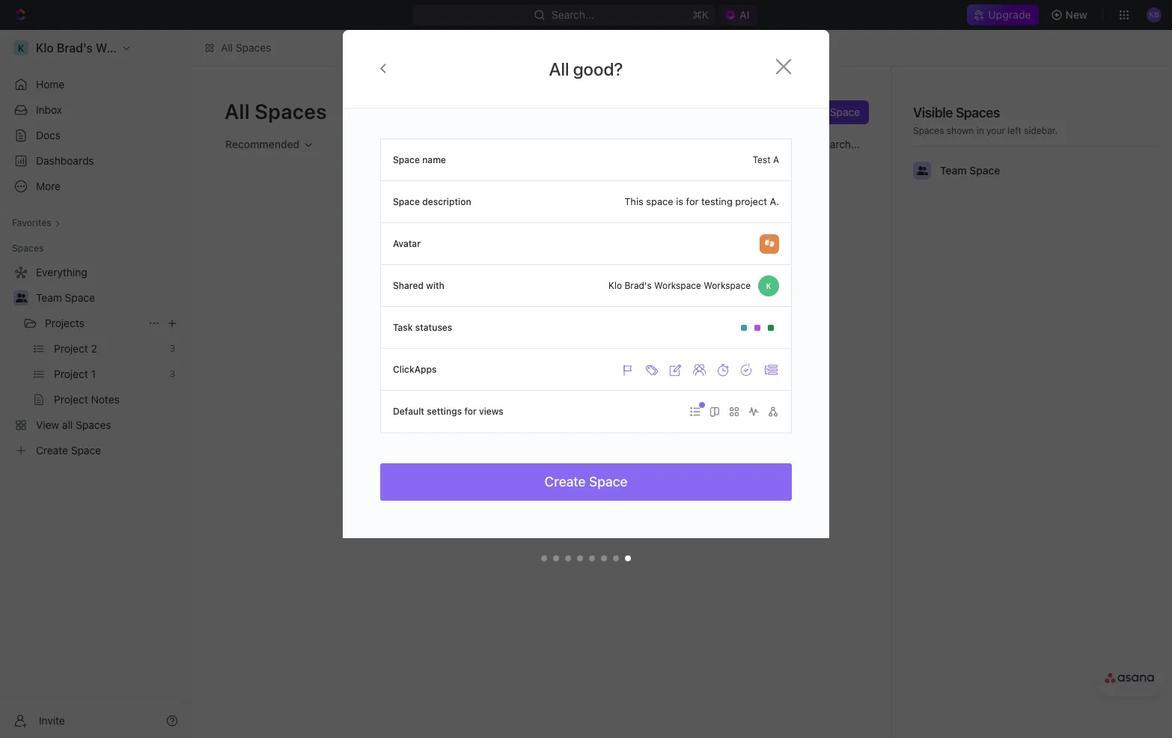 Task type: locate. For each thing, give the bounding box(es) containing it.
home
[[36, 78, 65, 91]]

docs
[[36, 129, 61, 142]]

dashboards
[[36, 154, 94, 167]]

1 horizontal spatial search...
[[818, 138, 860, 151]]

all spaces
[[221, 41, 271, 54], [225, 99, 327, 124]]

team
[[941, 164, 967, 177], [36, 291, 62, 304]]

0 horizontal spatial team space
[[36, 291, 95, 304]]

test
[[753, 154, 771, 165]]

task statuses
[[393, 322, 453, 333]]

views
[[479, 406, 504, 417]]

team inside 'link'
[[36, 291, 62, 304]]

0 vertical spatial team
[[941, 164, 967, 177]]

new up search... button
[[806, 106, 827, 118]]

0 horizontal spatial for
[[465, 406, 477, 417]]

user group image
[[917, 166, 928, 175], [15, 294, 27, 303]]

testing
[[702, 195, 733, 207]]

0 vertical spatial new
[[1066, 8, 1088, 21]]

tree containing team space
[[6, 261, 184, 463]]

tree inside sidebar navigation
[[6, 261, 184, 463]]

name
[[422, 154, 446, 165]]

0 vertical spatial for
[[686, 195, 699, 207]]

hands asl interpreting image
[[765, 240, 774, 247]]

1 horizontal spatial for
[[686, 195, 699, 207]]

sidebar navigation
[[0, 30, 191, 738]]

for left views
[[465, 406, 477, 417]]

all spaces joined
[[511, 307, 583, 318]]

team up projects
[[36, 291, 62, 304]]

workspace left k
[[704, 280, 751, 291]]

klo
[[609, 280, 622, 291]]

space name
[[393, 154, 446, 165]]

1 vertical spatial new
[[806, 106, 827, 118]]

1 vertical spatial for
[[465, 406, 477, 417]]

with
[[426, 280, 445, 291]]

search...
[[552, 8, 595, 21], [818, 138, 860, 151]]

search... up all good? at the top of the page
[[552, 8, 595, 21]]

new right upgrade
[[1066, 8, 1088, 21]]

default
[[393, 406, 425, 417]]

settings
[[427, 406, 462, 417]]

0 horizontal spatial search...
[[552, 8, 595, 21]]

team space up projects
[[36, 291, 95, 304]]

1 vertical spatial team space
[[36, 291, 95, 304]]

0 horizontal spatial user group image
[[15, 294, 27, 303]]

0 vertical spatial search...
[[552, 8, 595, 21]]

create
[[545, 474, 586, 490]]

docs link
[[6, 124, 184, 148]]

all good? dialog
[[343, 30, 830, 576]]

inbox
[[36, 103, 62, 116]]

1 vertical spatial user group image
[[15, 294, 27, 303]]

good?
[[573, 58, 624, 79]]

projects
[[45, 317, 84, 329]]

0 vertical spatial user group image
[[917, 166, 928, 175]]

upgrade
[[989, 8, 1032, 21]]

0 horizontal spatial workspace
[[655, 280, 702, 291]]

workspace
[[655, 280, 702, 291], [704, 280, 751, 291]]

1 horizontal spatial workspace
[[704, 280, 751, 291]]

tree
[[6, 261, 184, 463]]

team down shown
[[941, 164, 967, 177]]

0 vertical spatial team space
[[941, 164, 1001, 177]]

team space down shown
[[941, 164, 1001, 177]]

space left name
[[393, 154, 420, 165]]

0 horizontal spatial team
[[36, 291, 62, 304]]

avatar
[[393, 238, 421, 249]]

all
[[221, 41, 233, 54], [549, 58, 569, 79], [225, 99, 250, 124], [511, 307, 521, 318]]

visible spaces spaces shown in your left sidebar.
[[914, 105, 1058, 136]]

1 vertical spatial search...
[[818, 138, 860, 151]]

joined
[[558, 307, 583, 318]]

0 vertical spatial all spaces
[[221, 41, 271, 54]]

inbox link
[[6, 98, 184, 122]]

⌘k
[[693, 8, 709, 21]]

is
[[676, 195, 684, 207]]

shared with
[[393, 280, 445, 291]]

search... down new space
[[818, 138, 860, 151]]

for
[[686, 195, 699, 207], [465, 406, 477, 417]]

upgrade link
[[968, 4, 1039, 25]]

your
[[987, 125, 1006, 136]]

space up 'projects' link
[[65, 291, 95, 304]]

1 horizontal spatial new
[[1066, 8, 1088, 21]]

0 horizontal spatial new
[[806, 106, 827, 118]]

1 vertical spatial team
[[36, 291, 62, 304]]

space description
[[393, 196, 471, 207]]

team space
[[941, 164, 1001, 177], [36, 291, 95, 304]]

space up search... button
[[830, 106, 860, 118]]

k
[[767, 281, 772, 290]]

statuses
[[415, 322, 453, 333]]

space left description
[[393, 196, 420, 207]]

new
[[1066, 8, 1088, 21], [806, 106, 827, 118]]

workspace right brad's
[[655, 280, 702, 291]]

in
[[977, 125, 984, 136]]

dashboards link
[[6, 149, 184, 173]]

task
[[393, 322, 413, 333]]

visible
[[914, 105, 953, 121]]

create space
[[545, 474, 628, 490]]

spaces
[[236, 41, 271, 54], [255, 99, 327, 124], [956, 105, 1000, 121], [914, 125, 945, 136], [12, 243, 44, 254], [524, 307, 555, 318]]

user group image inside tree
[[15, 294, 27, 303]]

space
[[830, 106, 860, 118], [393, 154, 420, 165], [970, 164, 1001, 177], [393, 196, 420, 207], [65, 291, 95, 304], [589, 474, 628, 490]]

for right is
[[686, 195, 699, 207]]



Task type: vqa. For each thing, say whether or not it's contained in the screenshot.
the topmost for
yes



Task type: describe. For each thing, give the bounding box(es) containing it.
1 vertical spatial all spaces
[[225, 99, 327, 124]]

klo brad's workspace workspace
[[609, 280, 751, 291]]

space right "create"
[[589, 474, 628, 490]]

sidebar.
[[1025, 125, 1058, 136]]

favorites button
[[6, 214, 66, 232]]

shown
[[947, 125, 974, 136]]

search... button
[[797, 133, 869, 157]]

brad's
[[625, 280, 652, 291]]

team space inside 'link'
[[36, 291, 95, 304]]

a
[[773, 154, 780, 165]]

space
[[647, 195, 674, 207]]

invite
[[39, 714, 65, 727]]

all good?
[[549, 58, 624, 79]]

spaces inside sidebar navigation
[[12, 243, 44, 254]]

this
[[625, 195, 644, 207]]

clickapps
[[393, 364, 437, 375]]

space inside 'link'
[[65, 291, 95, 304]]

a.
[[770, 195, 780, 207]]

1 horizontal spatial user group image
[[917, 166, 928, 175]]

new for new space
[[806, 106, 827, 118]]

team space link
[[36, 286, 181, 310]]

space down in
[[970, 164, 1001, 177]]

test a
[[753, 154, 780, 165]]

new for new
[[1066, 8, 1088, 21]]

left
[[1008, 125, 1022, 136]]

this space is for testing project a.
[[625, 195, 780, 207]]

1 horizontal spatial team
[[941, 164, 967, 177]]

favorites
[[12, 217, 51, 228]]

description
[[422, 196, 471, 207]]

new space button
[[783, 100, 869, 124]]

2 workspace from the left
[[704, 280, 751, 291]]

shared
[[393, 280, 424, 291]]

default settings for views
[[393, 406, 504, 417]]

new space
[[806, 106, 860, 118]]

projects link
[[45, 312, 142, 335]]

project
[[736, 195, 768, 207]]

create space button
[[380, 464, 792, 501]]

new button
[[1045, 3, 1097, 27]]

1 workspace from the left
[[655, 280, 702, 291]]

home link
[[6, 73, 184, 97]]

all inside dialog
[[549, 58, 569, 79]]

1 horizontal spatial team space
[[941, 164, 1001, 177]]

search... inside button
[[818, 138, 860, 151]]



